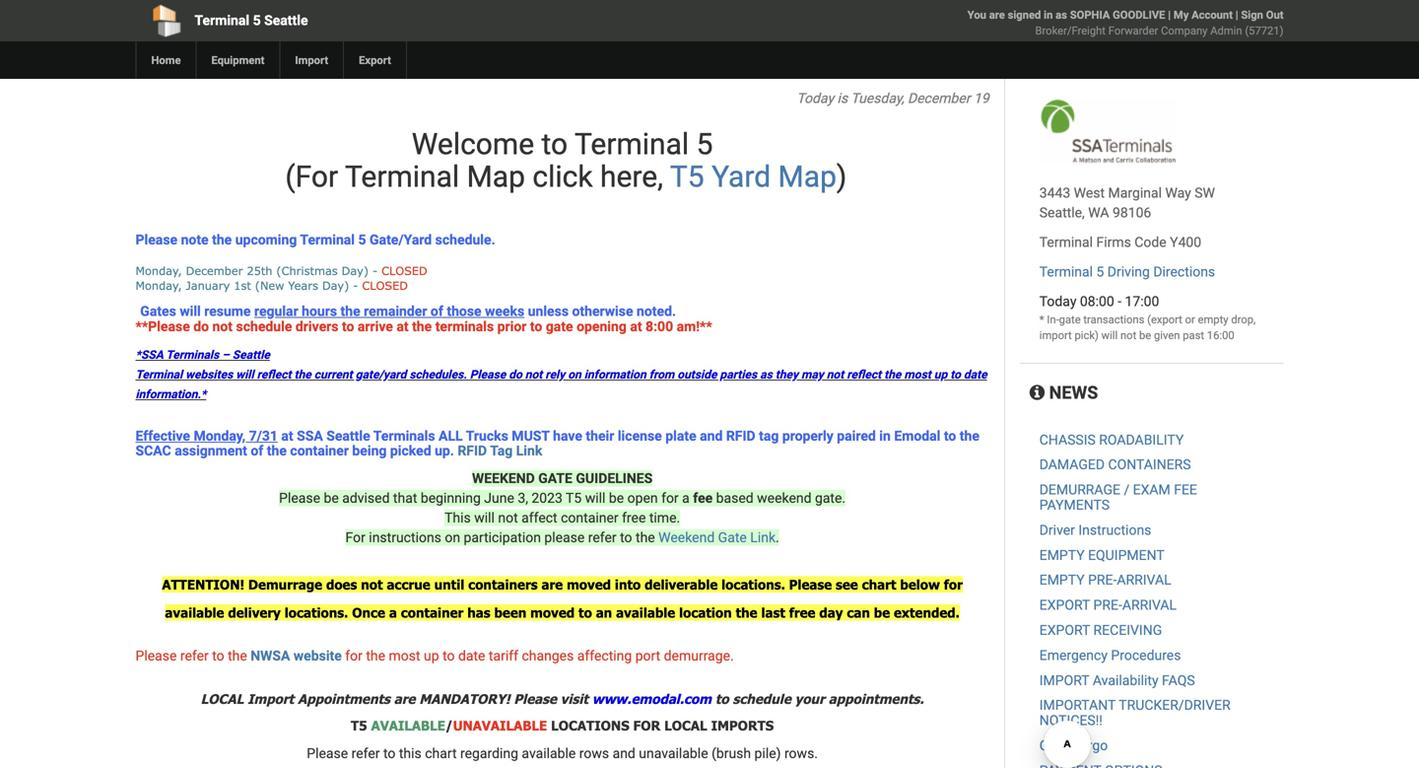 Task type: describe. For each thing, give the bounding box(es) containing it.
1 | from the left
[[1169, 8, 1171, 21]]

you
[[968, 8, 987, 21]]

demurrage
[[1040, 482, 1121, 498]]

.
[[776, 530, 780, 546]]

container inside attention! demurrage does not accrue until containers are moved into deliverable locations. please see chart below for available delivery locations. once a container has been moved to an available location the last free day can be extended.
[[401, 604, 464, 621]]

important
[[1040, 697, 1116, 713]]

please
[[545, 530, 585, 546]]

terminals inside at ssa seattle terminals all trucks must have their license plate and rfid tag properly paired in emodal to the scac assignment of the container being picked up.
[[373, 428, 435, 444]]

*ssa
[[136, 348, 163, 362]]

*
[[1040, 313, 1045, 326]]

(brush
[[712, 745, 751, 761]]

are inside attention! demurrage does not accrue until containers are moved into deliverable locations. please see chart below for available delivery locations. once a container has been moved to an available location the last free day can be extended.
[[542, 576, 563, 593]]

1st
[[234, 279, 251, 293]]

welcome
[[412, 127, 534, 162]]

19
[[974, 90, 990, 106]]

0 horizontal spatial rfid
[[458, 443, 487, 459]]

visit
[[561, 690, 589, 707]]

will inside today                                                                                                                                                                                                                                                                                                                                                                                                                                                                                                                                                                                                                                                                                                           08:00 - 17:00 * in-gate transactions (export or empty drop, import pick) will not be given past 16:00
[[1102, 329, 1118, 342]]

upcoming
[[235, 232, 297, 248]]

please down attention!
[[136, 648, 177, 664]]

receiving
[[1094, 622, 1163, 638]]

0 vertical spatial local
[[201, 690, 244, 707]]

- inside today                                                                                                                                                                                                                                                                                                                                                                                                                                                                                                                                                                                                                                                                                                           08:00 - 17:00 * in-gate transactions (export or empty drop, import pick) will not be given past 16:00
[[1118, 293, 1122, 310]]

please up t5 available / unavailable locations for local imports
[[514, 690, 557, 707]]

2 horizontal spatial at
[[630, 318, 642, 335]]

rfid inside at ssa seattle terminals all trucks must have their license plate and rfid tag properly paired in emodal to the scac assignment of the container being picked up.
[[726, 428, 756, 444]]

1 vertical spatial monday,
[[136, 279, 182, 293]]

0 vertical spatial moved
[[567, 576, 611, 593]]

0 horizontal spatial -
[[353, 279, 358, 293]]

1 vertical spatial and
[[613, 745, 636, 761]]

regarding
[[460, 745, 519, 761]]

port
[[636, 648, 661, 664]]

the right 'hours'
[[341, 303, 361, 320]]

1 vertical spatial pre-
[[1094, 597, 1123, 613]]

will inside *ssa terminals – seattle terminal websites will reflect the current gate/yard schedules. please do not rely on information from outside parties as they may not reflect the most up to date information.*
[[236, 368, 254, 381]]

the up emodal
[[884, 368, 902, 381]]

0 vertical spatial locations.
[[722, 576, 786, 593]]

gate inside gates will resume regular hours the remainder of those weeks unless otherwise noted. **please do not schedule drivers to arrive at the terminals prior to gate opening at 8:00 am!**
[[546, 318, 573, 335]]

home link
[[136, 41, 196, 79]]

up.
[[435, 443, 454, 459]]

is
[[838, 90, 848, 106]]

t5 inside the weekend gate guidelines please be advised that beginning june 3, 2023 t5 will be open for a fee based weekend gate. this will not affect container free time. for instructions on participation please refer to the weekend gate link .
[[566, 490, 582, 506]]

sign
[[1242, 8, 1264, 21]]

gate.
[[815, 490, 846, 506]]

at inside at ssa seattle terminals all trucks must have their license plate and rfid tag properly paired in emodal to the scac assignment of the container being picked up.
[[281, 428, 293, 444]]

0 horizontal spatial import
[[248, 690, 294, 707]]

roadability
[[1100, 432, 1184, 448]]

been
[[494, 604, 527, 621]]

effective monday, 7/31
[[136, 428, 278, 444]]

link inside the weekend gate guidelines please be advised that beginning june 3, 2023 t5 will be open for a fee based weekend gate. this will not affect container free time. for instructions on participation please refer to the weekend gate link .
[[751, 530, 776, 546]]

containers
[[1109, 457, 1192, 473]]

98106
[[1113, 205, 1152, 221]]

sw
[[1195, 185, 1216, 201]]

faqs
[[1162, 672, 1196, 688]]

terminal 5 driving directions
[[1040, 264, 1216, 280]]

terminal 5 seattle link
[[136, 0, 597, 41]]

the left terminals
[[412, 318, 432, 335]]

affect
[[522, 510, 558, 526]]

yard
[[712, 159, 771, 194]]

open
[[628, 490, 658, 506]]

5 left driving
[[1097, 264, 1105, 280]]

2 vertical spatial monday,
[[194, 428, 246, 444]]

empty pre-arrival link
[[1040, 572, 1172, 588]]

chassis
[[1040, 432, 1096, 448]]

terminals inside *ssa terminals – seattle terminal websites will reflect the current gate/yard schedules. please do not rely on information from outside parties as they may not reflect the most up to date information.*
[[166, 348, 219, 362]]

1 vertical spatial /
[[446, 717, 453, 733]]

1 vertical spatial up
[[424, 648, 439, 664]]

1 vertical spatial schedule
[[733, 690, 791, 707]]

schedules.
[[409, 368, 467, 381]]

in inside at ssa seattle terminals all trucks must have their license plate and rfid tag properly paired in emodal to the scac assignment of the container being picked up.
[[880, 428, 891, 444]]

weekend gate guidelines please be advised that beginning june 3, 2023 t5 will be open for a fee based weekend gate. this will not affect container free time. for instructions on participation please refer to the weekend gate link .
[[279, 470, 846, 546]]

must
[[512, 428, 550, 444]]

to inside the weekend gate guidelines please be advised that beginning june 3, 2023 t5 will be open for a fee based weekend gate. this will not affect container free time. for instructions on participation please refer to the weekend gate link .
[[620, 530, 632, 546]]

0 vertical spatial day)
[[342, 264, 369, 277]]

most inside *ssa terminals – seattle terminal websites will reflect the current gate/yard schedules. please do not rely on information from outside parties as they may not reflect the most up to date information.*
[[904, 368, 931, 381]]

terminals
[[435, 318, 494, 335]]

not right may
[[827, 368, 844, 381]]

will down guidelines
[[585, 490, 606, 506]]

otherwise
[[572, 303, 633, 320]]

deliverable
[[645, 576, 718, 593]]

arrive
[[358, 318, 393, 335]]

equipment
[[1089, 547, 1165, 563]]

assignment
[[175, 443, 247, 459]]

0 horizontal spatial are
[[394, 690, 416, 707]]

2 empty from the top
[[1040, 572, 1085, 588]]

1 horizontal spatial -
[[373, 264, 378, 277]]

1 vertical spatial day)
[[322, 279, 349, 293]]

does
[[326, 576, 357, 593]]

this
[[399, 745, 422, 761]]

nwsa website link
[[251, 648, 342, 664]]

my account link
[[1174, 8, 1233, 21]]

opening
[[577, 318, 627, 335]]

terminal 5 seattle
[[195, 12, 308, 29]]

to inside at ssa seattle terminals all trucks must have their license plate and rfid tag properly paired in emodal to the scac assignment of the container being picked up.
[[944, 428, 957, 444]]

emergency
[[1040, 647, 1108, 663]]

chart inside attention! demurrage does not accrue until containers are moved into deliverable locations. please see chart below for available delivery locations. once a container has been moved to an available location the last free day can be extended.
[[862, 576, 897, 593]]

accrue
[[387, 576, 431, 593]]

past
[[1183, 329, 1205, 342]]

out
[[1267, 8, 1284, 21]]

0 horizontal spatial available
[[165, 604, 224, 621]]

gate/yard
[[356, 368, 407, 381]]

has
[[468, 604, 491, 621]]

refer inside the weekend gate guidelines please be advised that beginning june 3, 2023 t5 will be open for a fee based weekend gate. this will not affect container free time. for instructions on participation please refer to the weekend gate link .
[[588, 530, 617, 546]]

empty equipment link
[[1040, 547, 1165, 563]]

25th
[[247, 264, 273, 277]]

export receiving link
[[1040, 622, 1163, 638]]

be inside today                                                                                                                                                                                                                                                                                                                                                                                                                                                                                                                                                                                                                                                                                                           08:00 - 17:00 * in-gate transactions (export or empty drop, import pick) will not be given past 16:00
[[1140, 329, 1152, 342]]

drop,
[[1232, 313, 1256, 326]]

0 horizontal spatial chart
[[425, 745, 457, 761]]

will inside gates will resume regular hours the remainder of those weeks unless otherwise noted. **please do not schedule drivers to arrive at the terminals prior to gate opening at 8:00 am!**
[[180, 303, 201, 320]]

3,
[[518, 490, 528, 506]]

terminal 5 seattle image
[[1040, 99, 1177, 164]]

on inside the weekend gate guidelines please be advised that beginning june 3, 2023 t5 will be open for a fee based weekend gate. this will not affect container free time. for instructions on participation please refer to the weekend gate link .
[[445, 530, 460, 546]]

0 horizontal spatial link
[[516, 443, 543, 459]]

the left nwsa
[[228, 648, 247, 664]]

info circle image
[[1030, 384, 1045, 401]]

0 horizontal spatial for
[[345, 648, 363, 664]]

0 vertical spatial december
[[908, 90, 971, 106]]

damaged
[[1040, 457, 1105, 473]]

nwsa
[[251, 648, 290, 664]]

free inside the weekend gate guidelines please be advised that beginning june 3, 2023 t5 will be open for a fee based weekend gate. this will not affect container free time. for instructions on participation please refer to the weekend gate link .
[[622, 510, 646, 526]]

t5 inside welcome to terminal 5 (for terminal map click here, t5 yard map )
[[670, 159, 705, 194]]

0 horizontal spatial most
[[389, 648, 421, 664]]

*ssa terminals – seattle terminal websites will reflect the current gate/yard schedules. please do not rely on information from outside parties as they may not reflect the most up to date information.*
[[136, 348, 987, 401]]

seattle,
[[1040, 205, 1085, 221]]

tuesday,
[[851, 90, 905, 106]]

for inside attention! demurrage does not accrue until containers are moved into deliverable locations. please see chart below for available delivery locations. once a container has been moved to an available location the last free day can be extended.
[[944, 576, 963, 593]]

1 vertical spatial moved
[[531, 604, 575, 621]]

important trucker/driver notices!! link
[[1040, 697, 1231, 729]]

containers
[[468, 576, 538, 593]]

not left the rely at the left top of page
[[525, 368, 543, 381]]

tariff
[[489, 648, 519, 664]]

please left note
[[136, 232, 178, 248]]

wa
[[1089, 205, 1110, 221]]

a inside attention! demurrage does not accrue until containers are moved into deliverable locations. please see chart below for available delivery locations. once a container has been moved to an available location the last free day can be extended.
[[389, 604, 397, 621]]

refer for please refer to this chart regarding available rows and unavailable (brush pile) rows.
[[352, 745, 380, 761]]

demurrage / exam fee payments link
[[1040, 482, 1198, 513]]

1 horizontal spatial available
[[522, 745, 576, 761]]

1 vertical spatial date
[[458, 648, 486, 664]]

/ inside chassis roadability damaged containers demurrage / exam fee payments driver instructions empty equipment empty pre-arrival export pre-arrival export receiving emergency procedures import availability faqs important trucker/driver notices!! oog cargo
[[1124, 482, 1130, 498]]

trucks
[[466, 428, 509, 444]]

broker/freight
[[1036, 24, 1106, 37]]

1 reflect from the left
[[257, 368, 291, 381]]

2 map from the left
[[778, 159, 837, 194]]

as inside *ssa terminals – seattle terminal websites will reflect the current gate/yard schedules. please do not rely on information from outside parties as they may not reflect the most up to date information.*
[[760, 368, 773, 381]]

1 horizontal spatial at
[[397, 318, 409, 335]]

1 vertical spatial arrival
[[1123, 597, 1177, 613]]

instructions
[[369, 530, 442, 546]]

in inside you are signed in as sophia goodlive | my account | sign out broker/freight forwarder company admin (57721)
[[1044, 8, 1053, 21]]

the inside attention! demurrage does not accrue until containers are moved into deliverable locations. please see chart below for available delivery locations. once a container has been moved to an available location the last free day can be extended.
[[736, 604, 758, 621]]

do inside *ssa terminals – seattle terminal websites will reflect the current gate/yard schedules. please do not rely on information from outside parties as they may not reflect the most up to date information.*
[[509, 368, 522, 381]]

seattle inside *ssa terminals – seattle terminal websites will reflect the current gate/yard schedules. please do not rely on information from outside parties as they may not reflect the most up to date information.*
[[232, 348, 270, 362]]

1 horizontal spatial import
[[295, 54, 328, 67]]

website
[[294, 648, 342, 664]]

regular
[[254, 303, 298, 320]]

weekend
[[757, 490, 812, 506]]

import
[[1040, 672, 1090, 688]]

the right note
[[212, 232, 232, 248]]

equipment link
[[196, 41, 279, 79]]

please inside attention! demurrage does not accrue until containers are moved into deliverable locations. please see chart below for available delivery locations. once a container has been moved to an available location the last free day can be extended.
[[789, 576, 832, 593]]



Task type: locate. For each thing, give the bounding box(es) containing it.
up
[[934, 368, 948, 381], [424, 648, 439, 664]]

2 horizontal spatial t5
[[670, 159, 705, 194]]

unavailable
[[453, 717, 547, 733]]

please down appointments
[[307, 745, 348, 761]]

0 vertical spatial for
[[662, 490, 679, 506]]

closed down gate/yard
[[382, 264, 428, 277]]

weeks
[[485, 303, 525, 320]]

1 horizontal spatial map
[[778, 159, 837, 194]]

1 horizontal spatial up
[[934, 368, 948, 381]]

have
[[553, 428, 583, 444]]

local up the unavailable
[[665, 717, 708, 733]]

locations. down does on the left bottom
[[285, 604, 348, 621]]

please right schedules.
[[470, 368, 506, 381]]

terminals left 'all'
[[373, 428, 435, 444]]

| left "sign"
[[1236, 8, 1239, 21]]

equipment
[[211, 54, 265, 67]]

the down time.
[[636, 530, 655, 546]]

to inside *ssa terminals – seattle terminal websites will reflect the current gate/yard schedules. please do not rely on information from outside parties as they may not reflect the most up to date information.*
[[951, 368, 961, 381]]

the left the ssa
[[267, 443, 287, 459]]

chart right the 'this'
[[425, 745, 457, 761]]

0 horizontal spatial and
[[613, 745, 636, 761]]

at left the ssa
[[281, 428, 293, 444]]

up inside *ssa terminals – seattle terminal websites will reflect the current gate/yard schedules. please do not rely on information from outside parties as they may not reflect the most up to date information.*
[[934, 368, 948, 381]]

based
[[716, 490, 754, 506]]

pile)
[[755, 745, 781, 761]]

5 right here,
[[697, 127, 713, 162]]

link
[[516, 443, 543, 459], [751, 530, 776, 546]]

arrival up receiving
[[1123, 597, 1177, 613]]

trucker/driver
[[1119, 697, 1231, 713]]

will right the websites
[[236, 368, 254, 381]]

please up day
[[789, 576, 832, 593]]

1 empty from the top
[[1040, 547, 1085, 563]]

most up emodal
[[904, 368, 931, 381]]

free inside attention! demurrage does not accrue until containers are moved into deliverable locations. please see chart below for available delivery locations. once a container has been moved to an available location the last free day can be extended.
[[789, 604, 816, 621]]

chassis roadability damaged containers demurrage / exam fee payments driver instructions empty equipment empty pre-arrival export pre-arrival export receiving emergency procedures import availability faqs important trucker/driver notices!! oog cargo
[[1040, 432, 1231, 754]]

container left "being"
[[290, 443, 349, 459]]

gate left opening
[[546, 318, 573, 335]]

0 horizontal spatial terminals
[[166, 348, 219, 362]]

gates will resume regular hours the remainder of those weeks unless otherwise noted. **please do not schedule drivers to arrive at the terminals prior to gate opening at 8:00 am!**
[[136, 303, 713, 335]]

1 vertical spatial today
[[1040, 293, 1077, 310]]

0 vertical spatial a
[[682, 490, 690, 506]]

container inside at ssa seattle terminals all trucks must have their license plate and rfid tag properly paired in emodal to the scac assignment of the container being picked up.
[[290, 443, 349, 459]]

are right you
[[990, 8, 1005, 21]]

reflect right may
[[847, 368, 882, 381]]

moved
[[567, 576, 611, 593], [531, 604, 575, 621]]

not inside today                                                                                                                                                                                                                                                                                                                                                                                                                                                                                                                                                                                                                                                                                                           08:00 - 17:00 * in-gate transactions (export or empty drop, import pick) will not be given past 16:00
[[1121, 329, 1137, 342]]

1 export from the top
[[1040, 597, 1090, 613]]

schedule up imports
[[733, 690, 791, 707]]

map left click
[[467, 159, 525, 194]]

and right plate
[[700, 428, 723, 444]]

)
[[837, 159, 847, 194]]

- up arrive
[[353, 279, 358, 293]]

a right once
[[389, 604, 397, 621]]

2 vertical spatial for
[[345, 648, 363, 664]]

1 horizontal spatial free
[[789, 604, 816, 621]]

0 vertical spatial t5
[[670, 159, 705, 194]]

picked
[[390, 443, 431, 459]]

**please
[[136, 318, 190, 335]]

0 vertical spatial up
[[934, 368, 948, 381]]

1 horizontal spatial most
[[904, 368, 931, 381]]

not up participation
[[498, 510, 518, 526]]

1 vertical spatial export
[[1040, 622, 1090, 638]]

refer right please
[[588, 530, 617, 546]]

at left 8:00
[[630, 318, 642, 335]]

not up once
[[361, 576, 383, 593]]

1 horizontal spatial december
[[908, 90, 971, 106]]

be inside attention! demurrage does not accrue until containers are moved into deliverable locations. please see chart below for available delivery locations. once a container has been moved to an available location the last free day can be extended.
[[874, 604, 890, 621]]

december left 19
[[908, 90, 971, 106]]

as left they
[[760, 368, 773, 381]]

be left given at the top
[[1140, 329, 1152, 342]]

websites
[[186, 368, 233, 381]]

closed up remainder
[[362, 279, 408, 293]]

on right the rely at the left top of page
[[568, 368, 581, 381]]

import link
[[279, 41, 343, 79]]

0 vertical spatial link
[[516, 443, 543, 459]]

2 export from the top
[[1040, 622, 1090, 638]]

location
[[679, 604, 732, 621]]

0 vertical spatial chart
[[862, 576, 897, 593]]

rfid right up.
[[458, 443, 487, 459]]

seattle right "–"
[[232, 348, 270, 362]]

the inside the weekend gate guidelines please be advised that beginning june 3, 2023 t5 will be open for a fee based weekend gate. this will not affect container free time. for instructions on participation please refer to the weekend gate link .
[[636, 530, 655, 546]]

0 vertical spatial import
[[295, 54, 328, 67]]

8:00
[[646, 318, 673, 335]]

as up broker/freight at the right top of the page
[[1056, 8, 1068, 21]]

up up emodal
[[934, 368, 948, 381]]

monday, december 25th (christmas day) - closed monday, january 1st (new years day) - closed
[[136, 264, 428, 293]]

–
[[222, 348, 230, 362]]

are inside you are signed in as sophia goodlive | my account | sign out broker/freight forwarder company admin (57721)
[[990, 8, 1005, 21]]

once
[[352, 604, 385, 621]]

0 vertical spatial schedule
[[236, 318, 292, 335]]

rows
[[579, 745, 609, 761]]

1 map from the left
[[467, 159, 525, 194]]

seattle inside at ssa seattle terminals all trucks must have their license plate and rfid tag properly paired in emodal to the scac assignment of the container being picked up.
[[327, 428, 370, 444]]

remainder
[[364, 303, 427, 320]]

today
[[797, 90, 834, 106], [1040, 293, 1077, 310]]

container down until
[[401, 604, 464, 621]]

current
[[314, 368, 353, 381]]

gate
[[718, 530, 747, 546]]

at right arrive
[[397, 318, 409, 335]]

free
[[622, 510, 646, 526], [789, 604, 816, 621]]

of inside gates will resume regular hours the remainder of those weeks unless otherwise noted. **please do not schedule drivers to arrive at the terminals prior to gate opening at 8:00 am!**
[[431, 303, 444, 320]]

are down please
[[542, 576, 563, 593]]

1 vertical spatial locations.
[[285, 604, 348, 621]]

1 vertical spatial -
[[353, 279, 358, 293]]

seattle for terminal
[[264, 12, 308, 29]]

0 horizontal spatial t5
[[351, 717, 367, 733]]

pre- down the empty pre-arrival 'link'
[[1094, 597, 1123, 613]]

| left my
[[1169, 8, 1171, 21]]

0 vertical spatial free
[[622, 510, 646, 526]]

be left advised on the left bottom of page
[[324, 490, 339, 506]]

effective
[[136, 428, 190, 444]]

2 vertical spatial refer
[[352, 745, 380, 761]]

as inside you are signed in as sophia goodlive | my account | sign out broker/freight forwarder company admin (57721)
[[1056, 8, 1068, 21]]

1 horizontal spatial as
[[1056, 8, 1068, 21]]

up up mandatory!
[[424, 648, 439, 664]]

driver
[[1040, 522, 1076, 538]]

available down into
[[616, 604, 676, 621]]

container
[[290, 443, 349, 459], [561, 510, 619, 526], [401, 604, 464, 621]]

goodlive
[[1113, 8, 1166, 21]]

www.emodal.com
[[592, 690, 712, 707]]

0 vertical spatial arrival
[[1117, 572, 1172, 588]]

export link
[[343, 41, 406, 79]]

available down attention!
[[165, 604, 224, 621]]

of inside at ssa seattle terminals all trucks must have their license plate and rfid tag properly paired in emodal to the scac assignment of the container being picked up.
[[251, 443, 264, 459]]

today for today                                                                                                                                                                                                                                                                                                                                                                                                                                                                                                                                                                                                                                                                                                           08:00 - 17:00 * in-gate transactions (export or empty drop, import pick) will not be given past 16:00
[[1040, 293, 1077, 310]]

be down guidelines
[[609, 490, 624, 506]]

changes
[[522, 648, 574, 664]]

0 vertical spatial /
[[1124, 482, 1130, 498]]

2 horizontal spatial available
[[616, 604, 676, 621]]

0 horizontal spatial at
[[281, 428, 293, 444]]

locations
[[551, 717, 630, 733]]

2 vertical spatial seattle
[[327, 428, 370, 444]]

1 horizontal spatial reflect
[[847, 368, 882, 381]]

seattle for at
[[327, 428, 370, 444]]

import down nwsa
[[248, 690, 294, 707]]

0 horizontal spatial of
[[251, 443, 264, 459]]

1 vertical spatial a
[[389, 604, 397, 621]]

5 left gate/yard
[[358, 232, 366, 248]]

0 vertical spatial monday,
[[136, 264, 182, 277]]

0 horizontal spatial up
[[424, 648, 439, 664]]

1 vertical spatial in
[[880, 428, 891, 444]]

outside
[[678, 368, 717, 381]]

availability
[[1093, 672, 1159, 688]]

chart right 'see'
[[862, 576, 897, 593]]

terminals up the websites
[[166, 348, 219, 362]]

license
[[618, 428, 662, 444]]

1 vertical spatial t5
[[566, 490, 582, 506]]

the left current
[[294, 368, 311, 381]]

rely
[[545, 368, 565, 381]]

0 vertical spatial refer
[[588, 530, 617, 546]]

driving
[[1108, 264, 1150, 280]]

date inside *ssa terminals – seattle terminal websites will reflect the current gate/yard schedules. please do not rely on information from outside parties as they may not reflect the most up to date information.*
[[964, 368, 987, 381]]

- up transactions
[[1118, 293, 1122, 310]]

1 horizontal spatial today
[[1040, 293, 1077, 310]]

0 vertical spatial closed
[[382, 264, 428, 277]]

1 horizontal spatial are
[[542, 576, 563, 593]]

not down transactions
[[1121, 329, 1137, 342]]

signed
[[1008, 8, 1041, 21]]

0 horizontal spatial do
[[193, 318, 209, 335]]

0 vertical spatial and
[[700, 428, 723, 444]]

and right rows
[[613, 745, 636, 761]]

2 horizontal spatial container
[[561, 510, 619, 526]]

gates
[[140, 303, 176, 320]]

1 horizontal spatial link
[[751, 530, 776, 546]]

refer for please refer to the nwsa website for the most up to date tariff changes affecting port demurrage.
[[180, 648, 209, 664]]

fee
[[693, 490, 713, 506]]

of right assignment
[[251, 443, 264, 459]]

1 horizontal spatial and
[[700, 428, 723, 444]]

1 horizontal spatial on
[[568, 368, 581, 381]]

on down this
[[445, 530, 460, 546]]

free left day
[[789, 604, 816, 621]]

0 horizontal spatial container
[[290, 443, 349, 459]]

appointments.
[[829, 690, 924, 707]]

arrival down equipment
[[1117, 572, 1172, 588]]

attention!
[[162, 576, 245, 593]]

you are signed in as sophia goodlive | my account | sign out broker/freight forwarder company admin (57721)
[[968, 8, 1284, 37]]

2 vertical spatial t5
[[351, 717, 367, 733]]

day)
[[342, 264, 369, 277], [322, 279, 349, 293]]

0 horizontal spatial december
[[186, 264, 243, 277]]

2 vertical spatial are
[[394, 690, 416, 707]]

2 horizontal spatial refer
[[588, 530, 617, 546]]

1 horizontal spatial |
[[1236, 8, 1239, 21]]

delivery
[[228, 604, 281, 621]]

please down the ssa
[[279, 490, 320, 506]]

0 vertical spatial pre-
[[1089, 572, 1117, 588]]

in right paired
[[880, 428, 891, 444]]

will down transactions
[[1102, 329, 1118, 342]]

will down "june"
[[474, 510, 495, 526]]

1 vertical spatial are
[[542, 576, 563, 593]]

1 vertical spatial seattle
[[232, 348, 270, 362]]

procedures
[[1112, 647, 1182, 663]]

the down once
[[366, 648, 386, 664]]

1 vertical spatial for
[[944, 576, 963, 593]]

import availability faqs link
[[1040, 672, 1196, 688]]

gate inside today                                                                                                                                                                                                                                                                                                                                                                                                                                                                                                                                                                                                                                                                                                           08:00 - 17:00 * in-gate transactions (export or empty drop, import pick) will not be given past 16:00
[[1059, 313, 1081, 326]]

advised
[[342, 490, 390, 506]]

1 horizontal spatial local
[[665, 717, 708, 733]]

please note the upcoming terminal 5 gate/yard schedule.
[[136, 232, 496, 248]]

not inside attention! demurrage does not accrue until containers are moved into deliverable locations. please see chart below for available delivery locations. once a container has been moved to an available location the last free day can be extended.
[[361, 576, 383, 593]]

1 vertical spatial chart
[[425, 745, 457, 761]]

0 horizontal spatial reflect
[[257, 368, 291, 381]]

1 horizontal spatial /
[[1124, 482, 1130, 498]]

2 horizontal spatial for
[[944, 576, 963, 593]]

not inside gates will resume regular hours the remainder of those weeks unless otherwise noted. **please do not schedule drivers to arrive at the terminals prior to gate opening at 8:00 am!**
[[212, 318, 233, 335]]

most up available
[[389, 648, 421, 664]]

0 vertical spatial of
[[431, 303, 444, 320]]

1 vertical spatial closed
[[362, 279, 408, 293]]

1 horizontal spatial gate
[[1059, 313, 1081, 326]]

seattle up the import link
[[264, 12, 308, 29]]

(christmas
[[276, 264, 338, 277]]

/ down mandatory!
[[446, 717, 453, 733]]

container inside the weekend gate guidelines please be advised that beginning june 3, 2023 t5 will be open for a fee based weekend gate. this will not affect container free time. for instructions on participation please refer to the weekend gate link .
[[561, 510, 619, 526]]

their
[[586, 428, 615, 444]]

moved right been
[[531, 604, 575, 621]]

parties
[[720, 368, 757, 381]]

1 horizontal spatial for
[[662, 490, 679, 506]]

0 vertical spatial seattle
[[264, 12, 308, 29]]

do right '**please'
[[193, 318, 209, 335]]

to inside attention! demurrage does not accrue until containers are moved into deliverable locations. please see chart below for available delivery locations. once a container has been moved to an available location the last free day can be extended.
[[579, 604, 592, 621]]

0 vertical spatial on
[[568, 368, 581, 381]]

a left the fee
[[682, 490, 690, 506]]

0 vertical spatial as
[[1056, 8, 1068, 21]]

information
[[584, 368, 646, 381]]

import left export link
[[295, 54, 328, 67]]

08:00
[[1080, 293, 1115, 310]]

the right emodal
[[960, 428, 980, 444]]

0 horizontal spatial date
[[458, 648, 486, 664]]

see
[[836, 576, 858, 593]]

container up please
[[561, 510, 619, 526]]

link right gate
[[751, 530, 776, 546]]

will down january
[[180, 303, 201, 320]]

available down t5 available / unavailable locations for local imports
[[522, 745, 576, 761]]

terminals
[[166, 348, 219, 362], [373, 428, 435, 444]]

schedule inside gates will resume regular hours the remainder of those weeks unless otherwise noted. **please do not schedule drivers to arrive at the terminals prior to gate opening at 8:00 am!**
[[236, 318, 292, 335]]

admin
[[1211, 24, 1243, 37]]

5 up equipment at left top
[[253, 12, 261, 29]]

1 vertical spatial do
[[509, 368, 522, 381]]

locations. up last
[[722, 576, 786, 593]]

pre- down empty equipment link
[[1089, 572, 1117, 588]]

5 inside welcome to terminal 5 (for terminal map click here, t5 yard map )
[[697, 127, 713, 162]]

1 horizontal spatial of
[[431, 303, 444, 320]]

3443 west marginal way sw seattle, wa 98106
[[1040, 185, 1216, 221]]

your
[[795, 690, 825, 707]]

firms
[[1097, 234, 1132, 250]]

do inside gates will resume regular hours the remainder of those weeks unless otherwise noted. **please do not schedule drivers to arrive at the terminals prior to gate opening at 8:00 am!**
[[193, 318, 209, 335]]

2 horizontal spatial are
[[990, 8, 1005, 21]]

1 horizontal spatial in
[[1044, 8, 1053, 21]]

noted.
[[637, 303, 676, 320]]

appointments
[[298, 690, 390, 707]]

0 vertical spatial do
[[193, 318, 209, 335]]

day) right the (christmas on the left top
[[342, 264, 369, 277]]

most
[[904, 368, 931, 381], [389, 648, 421, 664]]

to inside welcome to terminal 5 (for terminal map click here, t5 yard map )
[[542, 127, 568, 162]]

export up export receiving link
[[1040, 597, 1090, 613]]

1 vertical spatial as
[[760, 368, 773, 381]]

rows.
[[785, 745, 818, 761]]

terminal
[[195, 12, 250, 29], [575, 127, 689, 162], [345, 159, 460, 194], [300, 232, 355, 248], [1040, 234, 1093, 250], [1040, 264, 1093, 280], [136, 368, 183, 381]]

december inside "monday, december 25th (christmas day) - closed monday, january 1st (new years day) - closed"
[[186, 264, 243, 277]]

schedule.
[[435, 232, 496, 248]]

2 | from the left
[[1236, 8, 1239, 21]]

my
[[1174, 8, 1189, 21]]

for inside the weekend gate guidelines please be advised that beginning june 3, 2023 t5 will be open for a fee based weekend gate. this will not affect container free time. for instructions on participation please refer to the weekend gate link .
[[662, 490, 679, 506]]

terminal 5 driving directions link
[[1040, 264, 1216, 280]]

map right yard in the top right of the page
[[778, 159, 837, 194]]

not inside the weekend gate guidelines please be advised that beginning june 3, 2023 t5 will be open for a fee based weekend gate. this will not affect container free time. for instructions on participation please refer to the weekend gate link .
[[498, 510, 518, 526]]

terminal inside *ssa terminals – seattle terminal websites will reflect the current gate/yard schedules. please do not rely on information from outside parties as they may not reflect the most up to date information.*
[[136, 368, 183, 381]]

for right below
[[944, 576, 963, 593]]

1 horizontal spatial t5
[[566, 490, 582, 506]]

until
[[434, 576, 465, 593]]

2 vertical spatial -
[[1118, 293, 1122, 310]]

be right can
[[874, 604, 890, 621]]

0 vertical spatial most
[[904, 368, 931, 381]]

1 vertical spatial local
[[665, 717, 708, 733]]

0 vertical spatial are
[[990, 8, 1005, 21]]

today inside today                                                                                                                                                                                                                                                                                                                                                                                                                                                                                                                                                                                                                                                                                                           08:00 - 17:00 * in-gate transactions (export or empty drop, import pick) will not be given past 16:00
[[1040, 293, 1077, 310]]

0 vertical spatial terminals
[[166, 348, 219, 362]]

for up time.
[[662, 490, 679, 506]]

2 reflect from the left
[[847, 368, 882, 381]]

gate up import
[[1059, 313, 1081, 326]]

chart
[[862, 576, 897, 593], [425, 745, 457, 761]]

rfid
[[726, 428, 756, 444], [458, 443, 487, 459]]

and inside at ssa seattle terminals all trucks must have their license plate and rfid tag properly paired in emodal to the scac assignment of the container being picked up.
[[700, 428, 723, 444]]

(export
[[1148, 313, 1183, 326]]

please inside *ssa terminals – seattle terminal websites will reflect the current gate/yard schedules. please do not rely on information from outside parties as they may not reflect the most up to date information.*
[[470, 368, 506, 381]]

on inside *ssa terminals – seattle terminal websites will reflect the current gate/yard schedules. please do not rely on information from outside parties as they may not reflect the most up to date information.*
[[568, 368, 581, 381]]

guidelines
[[576, 470, 653, 487]]

please inside the weekend gate guidelines please be advised that beginning june 3, 2023 t5 will be open for a fee based weekend gate. this will not affect container free time. for instructions on participation please refer to the weekend gate link .
[[279, 490, 320, 506]]

scac
[[136, 443, 171, 459]]

moved up an at the left of the page
[[567, 576, 611, 593]]

please
[[136, 232, 178, 248], [470, 368, 506, 381], [279, 490, 320, 506], [789, 576, 832, 593], [136, 648, 177, 664], [514, 690, 557, 707], [307, 745, 348, 761]]

export up emergency
[[1040, 622, 1090, 638]]

1 vertical spatial free
[[789, 604, 816, 621]]

cargo
[[1072, 737, 1108, 754]]

rfid left tag
[[726, 428, 756, 444]]

today for today is tuesday, december 19
[[797, 90, 834, 106]]

today up in-
[[1040, 293, 1077, 310]]

sophia
[[1070, 8, 1110, 21]]

am!**
[[677, 318, 713, 335]]

1 horizontal spatial container
[[401, 604, 464, 621]]

a inside the weekend gate guidelines please be advised that beginning june 3, 2023 t5 will be open for a fee based weekend gate. this will not affect container free time. for instructions on participation please refer to the weekend gate link .
[[682, 490, 690, 506]]



Task type: vqa. For each thing, say whether or not it's contained in the screenshot.
Criteria
no



